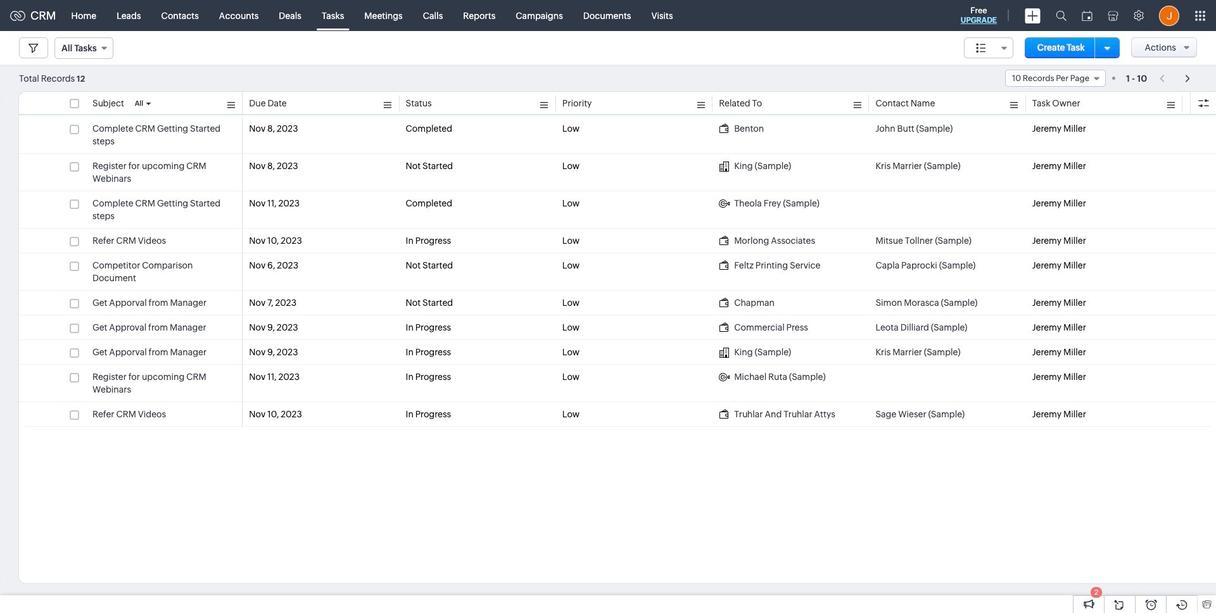 Task type: vqa. For each thing, say whether or not it's contained in the screenshot.
size Field
yes



Task type: locate. For each thing, give the bounding box(es) containing it.
None field
[[54, 37, 113, 59], [964, 37, 1014, 58], [1005, 70, 1106, 87], [54, 37, 113, 59], [1005, 70, 1106, 87]]

row group
[[19, 117, 1217, 427]]

create menu element
[[1018, 0, 1049, 31]]

profile image
[[1159, 5, 1180, 26]]



Task type: describe. For each thing, give the bounding box(es) containing it.
profile element
[[1152, 0, 1187, 31]]

logo image
[[10, 10, 25, 21]]

size image
[[976, 42, 986, 54]]

search image
[[1056, 10, 1067, 21]]

calendar image
[[1082, 10, 1093, 21]]

none field size
[[964, 37, 1014, 58]]

create menu image
[[1025, 8, 1041, 23]]

search element
[[1049, 0, 1075, 31]]



